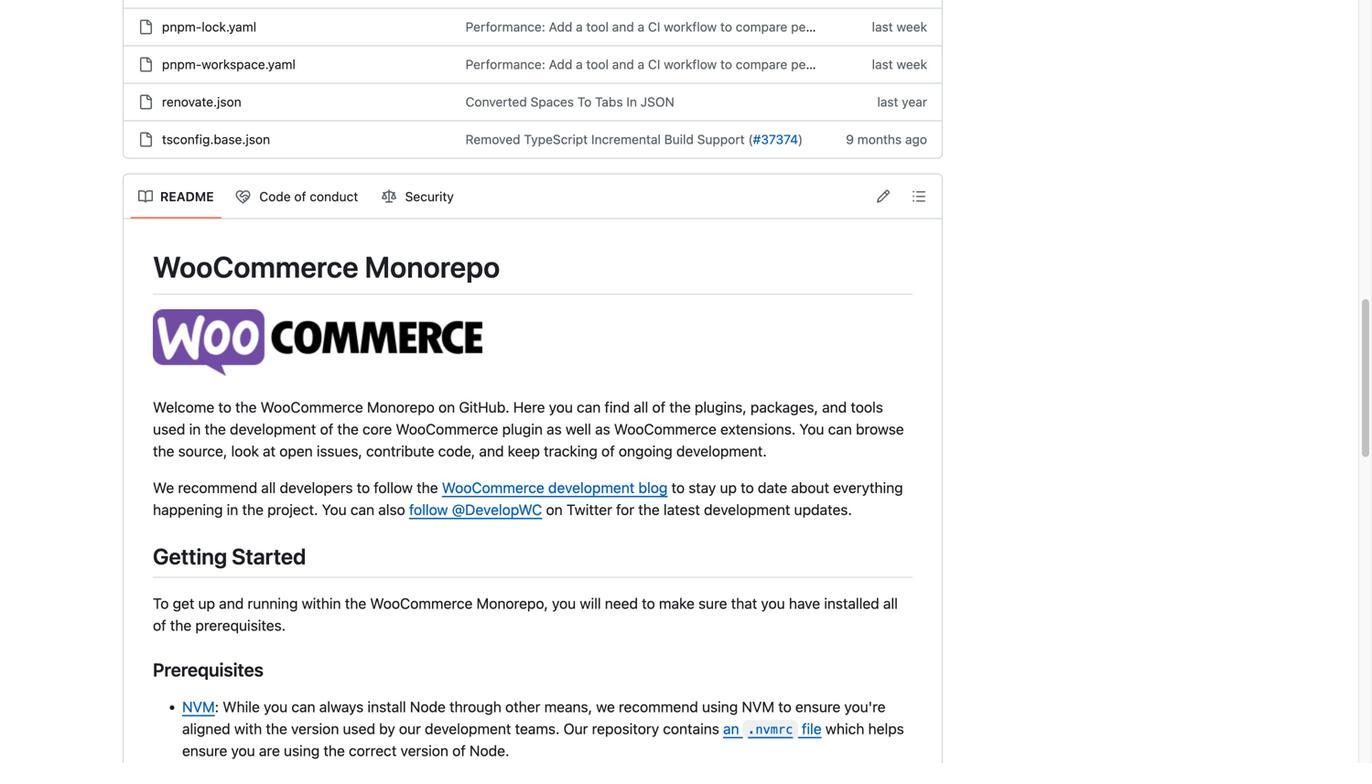 Task type: describe. For each thing, give the bounding box(es) containing it.
all inside "welcome to the woocommerce monorepo on github. here you can find all of the plugins, packages, and tools used in the development of the core woocommerce plugin as well as woocommerce extensions. you can browse the source, look at open issues, contribute code, and keep tracking of ongoing development."
[[634, 399, 648, 416]]

we recommend all developers to follow the woocommerce development blog
[[153, 479, 668, 497]]

source,
[[178, 443, 227, 460]]

within
[[302, 595, 341, 612]]

of right "find"
[[652, 399, 666, 416]]

you're
[[845, 698, 886, 716]]

woocommerce up @developwc
[[442, 479, 545, 497]]

#37374
[[753, 132, 798, 147]]

twitter
[[567, 501, 612, 519]]

our
[[399, 720, 421, 738]]

the down get
[[170, 617, 192, 634]]

: while you can always install node through other means, we recommend using nvm to ensure you're aligned with the version used by our development teams. our repository contains
[[182, 698, 886, 738]]

to stay up to date about everything happening in the project. you can also
[[153, 479, 903, 519]]

incremental
[[591, 132, 661, 147]]

code of conduct image
[[236, 190, 250, 204]]

pnpm-lock.yaml
[[162, 19, 256, 34]]

to inside ": while you can always install node through other means, we recommend using nvm to ensure you're aligned with the version used by our development teams. our repository contains"
[[778, 698, 792, 716]]

performance for pnpm-workspace.yaml
[[791, 57, 867, 72]]

the up source,
[[205, 421, 226, 438]]

lock.yaml
[[202, 19, 256, 34]]

version inside which helps ensure you are using the correct version of node.
[[401, 742, 449, 760]]

performance: add a tool and a ci workflow to compare performance betw… for pnpm-workspace.yaml
[[466, 57, 909, 72]]

performance: for pnpm-workspace.yaml
[[466, 57, 545, 72]]

development down date
[[704, 501, 791, 519]]

add for pnpm-workspace.yaml
[[549, 57, 573, 72]]

tool for pnpm-lock.yaml
[[586, 19, 609, 34]]

development.
[[677, 443, 767, 460]]

woocommerce inside to get up and running within the woocommerce monorepo, you will need to make sure that you have installed all of the prerequisites.
[[370, 595, 473, 612]]

welcome to the woocommerce monorepo on github. here you can find all of the plugins, packages, and tools used in the development of the core woocommerce plugin as well as woocommerce extensions. you can browse the source, look at open issues, contribute code, and keep tracking of ongoing development.
[[153, 399, 904, 460]]

have
[[789, 595, 820, 612]]

in inside to stay up to date about everything happening in the project. you can also
[[227, 501, 238, 519]]

through
[[450, 698, 502, 716]]

last week for pnpm-workspace.yaml
[[872, 57, 927, 72]]

woocommerce monorepo
[[153, 249, 500, 284]]

the down the blog on the left of page
[[638, 501, 660, 519]]

woocommerce down the code of conduct image
[[153, 249, 359, 284]]

of inside to get up and running within the woocommerce monorepo, you will need to make sure that you have installed all of the prerequisites.
[[153, 617, 166, 634]]

are
[[259, 742, 280, 760]]

using inside ": while you can always install node through other means, we recommend using nvm to ensure you're aligned with the version used by our development teams. our repository contains"
[[702, 698, 738, 716]]

#37374 link
[[753, 132, 798, 147]]

converted spaces to tabs in json
[[466, 94, 675, 109]]

aligned
[[182, 720, 230, 738]]

pnpm-workspace.yaml
[[162, 57, 296, 72]]

readme link
[[131, 182, 221, 211]]

find
[[605, 399, 630, 416]]

build
[[664, 132, 694, 147]]

follow @developwc on twitter for the latest development updates.
[[409, 501, 852, 519]]

spaces
[[531, 94, 574, 109]]

woocommerce up code,
[[396, 421, 498, 438]]

book image
[[138, 190, 153, 204]]

pnpm-workspace.yaml link
[[162, 57, 296, 72]]

woocommerce development blog link
[[442, 479, 668, 497]]

up for get
[[198, 595, 215, 612]]

compare for lock.yaml
[[736, 19, 788, 34]]

monorepo,
[[477, 595, 548, 612]]

issues,
[[317, 443, 362, 460]]

list containing readme
[[131, 182, 463, 211]]

contribute
[[366, 443, 434, 460]]

pnpm- for workspace.yaml
[[162, 57, 202, 72]]

conduct
[[310, 189, 358, 204]]

woocommerce image
[[153, 310, 483, 376]]

for
[[616, 501, 635, 519]]

tabs
[[595, 94, 623, 109]]

tool for pnpm-workspace.yaml
[[586, 57, 609, 72]]

renovate.json
[[162, 94, 241, 109]]

running
[[248, 595, 298, 612]]

last year
[[878, 94, 927, 109]]

performance: add a tool and a ci workflow to compare performance betw… for pnpm-lock.yaml
[[466, 19, 909, 34]]

in inside "welcome to the woocommerce monorepo on github. here you can find all of the plugins, packages, and tools used in the development of the core woocommerce plugin as well as woocommerce extensions. you can browse the source, look at open issues, contribute code, and keep tracking of ongoing development."
[[189, 421, 201, 438]]

of up issues,
[[320, 421, 333, 438]]

the up look
[[235, 399, 257, 416]]

the right within
[[345, 595, 366, 612]]

security link
[[375, 182, 463, 211]]

betw… for pnpm-lock.yaml
[[871, 19, 909, 34]]

while
[[223, 698, 260, 716]]

at
[[263, 443, 276, 460]]

last for workspace.yaml
[[872, 57, 893, 72]]

converted
[[466, 94, 527, 109]]

0 vertical spatial monorepo
[[365, 249, 500, 284]]

follow @developwc link
[[409, 501, 542, 519]]

prerequisites.
[[195, 617, 286, 634]]

happening
[[153, 501, 223, 519]]

of inside which helps ensure you are using the correct version of node.
[[452, 742, 466, 760]]

to inside "welcome to the woocommerce monorepo on github. here you can find all of the plugins, packages, and tools used in the development of the core woocommerce plugin as well as woocommerce extensions. you can browse the source, look at open issues, contribute code, and keep tracking of ongoing development."
[[218, 399, 232, 416]]

@developwc
[[452, 501, 542, 519]]

with
[[234, 720, 262, 738]]

also
[[378, 501, 405, 519]]

9 months ago
[[846, 132, 927, 147]]

1 as from the left
[[547, 421, 562, 438]]

node.
[[470, 742, 509, 760]]

:
[[215, 698, 219, 716]]

all inside to get up and running within the woocommerce monorepo, you will need to make sure that you have installed all of the prerequisites.
[[883, 595, 898, 612]]

nvm inside ": while you can always install node through other means, we recommend using nvm to ensure you're aligned with the version used by our development teams. our repository contains"
[[742, 698, 775, 716]]

project.
[[267, 501, 318, 519]]

typescript
[[524, 132, 588, 147]]

1 horizontal spatial on
[[546, 501, 563, 519]]

getting
[[153, 544, 227, 570]]

stay
[[689, 479, 716, 497]]

getting started
[[153, 544, 306, 570]]

you inside to stay up to date about everything happening in the project. you can also
[[322, 501, 347, 519]]

pnpm-lock.yaml link
[[162, 19, 256, 34]]

the up we
[[153, 443, 174, 460]]

outline image
[[912, 189, 927, 204]]

betw… for pnpm-workspace.yaml
[[871, 57, 909, 72]]

can up the well
[[577, 399, 601, 416]]

removed typescript incremental build support ( #37374 )
[[466, 132, 803, 147]]

converted spaces to tabs in json link
[[466, 94, 675, 109]]

node
[[410, 698, 446, 716]]

to get up and running within the woocommerce monorepo, you will need to make sure that you have installed all of the prerequisites.
[[153, 595, 898, 634]]

monorepo inside "welcome to the woocommerce monorepo on github. here you can find all of the plugins, packages, and tools used in the development of the core woocommerce plugin as well as woocommerce extensions. you can browse the source, look at open issues, contribute code, and keep tracking of ongoing development."
[[367, 399, 435, 416]]

which helps ensure you are using the correct version of node.
[[182, 720, 904, 760]]

up for stay
[[720, 479, 737, 497]]

can inside to stay up to date about everything happening in the project. you can also
[[351, 501, 374, 519]]

law image
[[382, 190, 397, 204]]

plugins,
[[695, 399, 747, 416]]

we
[[153, 479, 174, 497]]

months
[[858, 132, 902, 147]]

installed
[[824, 595, 880, 612]]

tools
[[851, 399, 883, 416]]

core
[[363, 421, 392, 438]]

latest
[[664, 501, 700, 519]]

can down tools at the bottom of the page
[[828, 421, 852, 438]]

code of conduct
[[259, 189, 358, 204]]

tracking
[[544, 443, 598, 460]]

ongoing
[[619, 443, 673, 460]]

install
[[368, 698, 406, 716]]

ci for pnpm-lock.yaml
[[648, 19, 660, 34]]

using inside which helps ensure you are using the correct version of node.
[[284, 742, 320, 760]]



Task type: vqa. For each thing, say whether or not it's contained in the screenshot.


Task type: locate. For each thing, give the bounding box(es) containing it.
1 betw… from the top
[[871, 19, 909, 34]]

tsconfig.base.json
[[162, 132, 270, 147]]

on down woocommerce development blog link at the bottom
[[546, 501, 563, 519]]

sure
[[699, 595, 727, 612]]

of left ongoing
[[602, 443, 615, 460]]

0 vertical spatial performance: add a tool and a ci workflow to compare performance betw…
[[466, 19, 909, 34]]

0 horizontal spatial on
[[439, 399, 455, 416]]

monorepo down security
[[365, 249, 500, 284]]

of up prerequisites
[[153, 617, 166, 634]]

ago
[[905, 132, 927, 147]]

0 vertical spatial workflow
[[664, 19, 717, 34]]

contains
[[663, 720, 719, 738]]

0 vertical spatial recommend
[[178, 479, 257, 497]]

0 horizontal spatial you
[[322, 501, 347, 519]]

add
[[549, 19, 573, 34], [549, 57, 573, 72]]

1 vertical spatial up
[[198, 595, 215, 612]]

using right are
[[284, 742, 320, 760]]

development down through
[[425, 720, 511, 738]]

1 horizontal spatial in
[[227, 501, 238, 519]]

2 nvm from the left
[[742, 698, 775, 716]]

you down developers
[[322, 501, 347, 519]]

github.
[[459, 399, 510, 416]]

performance: for pnpm-lock.yaml
[[466, 19, 545, 34]]

woocommerce up ongoing
[[614, 421, 717, 438]]

you
[[800, 421, 824, 438], [322, 501, 347, 519]]

can left also
[[351, 501, 374, 519]]

0 horizontal spatial all
[[261, 479, 276, 497]]

0 horizontal spatial as
[[547, 421, 562, 438]]

up right get
[[198, 595, 215, 612]]

recommend
[[178, 479, 257, 497], [619, 698, 698, 716]]

.nvmrc
[[748, 723, 793, 737]]

1 vertical spatial version
[[401, 742, 449, 760]]

2 last week from the top
[[872, 57, 927, 72]]

date
[[758, 479, 787, 497]]

look
[[231, 443, 259, 460]]

1 vertical spatial last
[[872, 57, 893, 72]]

0 vertical spatial performance:
[[466, 19, 545, 34]]

follow down we recommend all developers to follow the woocommerce development blog
[[409, 501, 448, 519]]

to left tabs
[[578, 94, 592, 109]]

1 vertical spatial ensure
[[182, 742, 227, 760]]

1 horizontal spatial using
[[702, 698, 738, 716]]

1 vertical spatial all
[[261, 479, 276, 497]]

make
[[659, 595, 695, 612]]

ensure down "aligned"
[[182, 742, 227, 760]]

you inside "welcome to the woocommerce monorepo on github. here you can find all of the plugins, packages, and tools used in the development of the core woocommerce plugin as well as woocommerce extensions. you can browse the source, look at open issues, contribute code, and keep tracking of ongoing development."
[[800, 421, 824, 438]]

last week for pnpm-lock.yaml
[[872, 19, 927, 34]]

1 vertical spatial recommend
[[619, 698, 698, 716]]

week for pnpm-lock.yaml
[[897, 19, 927, 34]]

recommend inside ": while you can always install node through other means, we recommend using nvm to ensure you're aligned with the version used by our development teams. our repository contains"
[[619, 698, 698, 716]]

used up correct
[[343, 720, 375, 738]]

the inside ": while you can always install node through other means, we recommend using nvm to ensure you're aligned with the version used by our development teams. our repository contains"
[[266, 720, 287, 738]]

0 vertical spatial on
[[439, 399, 455, 416]]

2 workflow from the top
[[664, 57, 717, 72]]

1 vertical spatial betw…
[[871, 57, 909, 72]]

1 vertical spatial workflow
[[664, 57, 717, 72]]

you up the well
[[549, 399, 573, 416]]

and inside to get up and running within the woocommerce monorepo, you will need to make sure that you have installed all of the prerequisites.
[[219, 595, 244, 612]]

1 horizontal spatial nvm
[[742, 698, 775, 716]]

1 week from the top
[[897, 19, 927, 34]]

about
[[791, 479, 829, 497]]

performance for pnpm-lock.yaml
[[791, 19, 867, 34]]

2 add from the top
[[549, 57, 573, 72]]

) link
[[798, 132, 803, 147]]

you inside which helps ensure you are using the correct version of node.
[[231, 742, 255, 760]]

2 performance from the top
[[791, 57, 867, 72]]

1 vertical spatial using
[[284, 742, 320, 760]]

development inside "welcome to the woocommerce monorepo on github. here you can find all of the plugins, packages, and tools used in the development of the core woocommerce plugin as well as woocommerce extensions. you can browse the source, look at open issues, contribute code, and keep tracking of ongoing development."
[[230, 421, 316, 438]]

follow up also
[[374, 479, 413, 497]]

you right while on the left of page
[[264, 698, 288, 716]]

0 vertical spatial performance
[[791, 19, 867, 34]]

0 vertical spatial ci
[[648, 19, 660, 34]]

on inside "welcome to the woocommerce monorepo on github. here you can find all of the plugins, packages, and tools used in the development of the core woocommerce plugin as well as woocommerce extensions. you can browse the source, look at open issues, contribute code, and keep tracking of ongoing development."
[[439, 399, 455, 416]]

compare for workspace.yaml
[[736, 57, 788, 72]]

woocommerce left monorepo,
[[370, 595, 473, 612]]

extensions.
[[721, 421, 796, 438]]

you down with
[[231, 742, 255, 760]]

1 horizontal spatial all
[[634, 399, 648, 416]]

all right installed
[[883, 595, 898, 612]]

1 horizontal spatial you
[[800, 421, 824, 438]]

2 horizontal spatial all
[[883, 595, 898, 612]]

support
[[697, 132, 745, 147]]

2 vertical spatial last
[[878, 94, 899, 109]]

the up are
[[266, 720, 287, 738]]

1 vertical spatial compare
[[736, 57, 788, 72]]

performance: add a tool and a ci workflow to compare performance betw… link for workspace.yaml
[[466, 57, 909, 72]]

0 vertical spatial all
[[634, 399, 648, 416]]

1 workflow from the top
[[664, 19, 717, 34]]

other
[[505, 698, 541, 716]]

0 vertical spatial up
[[720, 479, 737, 497]]

1 vertical spatial ci
[[648, 57, 660, 72]]

can left always on the left bottom of the page
[[292, 698, 315, 716]]

compare
[[736, 19, 788, 34], [736, 57, 788, 72]]

2 pnpm- from the top
[[162, 57, 202, 72]]

pnpm- up renovate.json link
[[162, 57, 202, 72]]

0 horizontal spatial using
[[284, 742, 320, 760]]

readme
[[160, 189, 214, 204]]

follow
[[374, 479, 413, 497], [409, 501, 448, 519]]

the left plugins,
[[670, 399, 691, 416]]

1 vertical spatial you
[[322, 501, 347, 519]]

(
[[748, 132, 753, 147]]

1 vertical spatial last week
[[872, 57, 927, 72]]

the left the project. on the bottom
[[242, 501, 264, 519]]

ensure inside ": while you can always install node through other means, we recommend using nvm to ensure you're aligned with the version used by our development teams. our repository contains"
[[796, 698, 841, 716]]

0 vertical spatial last
[[872, 19, 893, 34]]

)
[[798, 132, 803, 147]]

pnpm- up pnpm-workspace.yaml link
[[162, 19, 202, 34]]

1 performance: add a tool and a ci workflow to compare performance betw… from the top
[[466, 19, 909, 34]]

1 vertical spatial to
[[153, 595, 169, 612]]

woocommerce
[[153, 249, 359, 284], [261, 399, 363, 416], [396, 421, 498, 438], [614, 421, 717, 438], [442, 479, 545, 497], [370, 595, 473, 612]]

of left node.
[[452, 742, 466, 760]]

monorepo up core
[[367, 399, 435, 416]]

1 vertical spatial pnpm-
[[162, 57, 202, 72]]

1 vertical spatial on
[[546, 501, 563, 519]]

the inside to stay up to date about everything happening in the project. you can also
[[242, 501, 264, 519]]

1 last week from the top
[[872, 19, 927, 34]]

as left the well
[[547, 421, 562, 438]]

0 vertical spatial in
[[189, 421, 201, 438]]

2 betw… from the top
[[871, 57, 909, 72]]

1 pnpm- from the top
[[162, 19, 202, 34]]

using up an
[[702, 698, 738, 716]]

0 vertical spatial you
[[800, 421, 824, 438]]

2 ci from the top
[[648, 57, 660, 72]]

1 vertical spatial in
[[227, 501, 238, 519]]

the up issues,
[[337, 421, 359, 438]]

1 vertical spatial performance: add a tool and a ci workflow to compare performance betw…
[[466, 57, 909, 72]]

week
[[897, 19, 927, 34], [897, 57, 927, 72]]

used inside ": while you can always install node through other means, we recommend using nvm to ensure you're aligned with the version used by our development teams. our repository contains"
[[343, 720, 375, 738]]

0 horizontal spatial up
[[198, 595, 215, 612]]

all up the project. on the bottom
[[261, 479, 276, 497]]

up right stay
[[720, 479, 737, 497]]

as
[[547, 421, 562, 438], [595, 421, 610, 438]]

the down the contribute
[[417, 479, 438, 497]]

up inside to stay up to date about everything happening in the project. you can also
[[720, 479, 737, 497]]

workflow for pnpm-workspace.yaml
[[664, 57, 717, 72]]

1 vertical spatial performance: add a tool and a ci workflow to compare performance betw… link
[[466, 57, 909, 72]]

add for pnpm-lock.yaml
[[549, 19, 573, 34]]

to left get
[[153, 595, 169, 612]]

1 add from the top
[[549, 19, 573, 34]]

nvm link
[[182, 698, 215, 716]]

our
[[564, 720, 588, 738]]

a
[[576, 19, 583, 34], [638, 19, 645, 34], [576, 57, 583, 72], [638, 57, 645, 72]]

ensure inside which helps ensure you are using the correct version of node.
[[182, 742, 227, 760]]

on
[[439, 399, 455, 416], [546, 501, 563, 519]]

updates.
[[794, 501, 852, 519]]

0 vertical spatial ensure
[[796, 698, 841, 716]]

0 horizontal spatial version
[[291, 720, 339, 738]]

1 performance from the top
[[791, 19, 867, 34]]

1 horizontal spatial ensure
[[796, 698, 841, 716]]

week for pnpm-workspace.yaml
[[897, 57, 927, 72]]

1 vertical spatial performance:
[[466, 57, 545, 72]]

1 ci from the top
[[648, 19, 660, 34]]

to inside to get up and running within the woocommerce monorepo, you will need to make sure that you have installed all of the prerequisites.
[[642, 595, 655, 612]]

tool
[[586, 19, 609, 34], [586, 57, 609, 72]]

1 vertical spatial week
[[897, 57, 927, 72]]

on left github.
[[439, 399, 455, 416]]

all right "find"
[[634, 399, 648, 416]]

prerequisites
[[153, 659, 264, 681]]

the
[[235, 399, 257, 416], [670, 399, 691, 416], [205, 421, 226, 438], [337, 421, 359, 438], [153, 443, 174, 460], [417, 479, 438, 497], [242, 501, 264, 519], [638, 501, 660, 519], [345, 595, 366, 612], [170, 617, 192, 634], [266, 720, 287, 738], [324, 742, 345, 760]]

ci for pnpm-workspace.yaml
[[648, 57, 660, 72]]

last for lock.yaml
[[872, 19, 893, 34]]

open
[[279, 443, 313, 460]]

used down welcome
[[153, 421, 185, 438]]

1 horizontal spatial to
[[578, 94, 592, 109]]

0 horizontal spatial to
[[153, 595, 169, 612]]

tsconfig.base.json link
[[162, 132, 270, 147]]

0 horizontal spatial nvm
[[182, 698, 215, 716]]

file
[[802, 720, 822, 738]]

2 compare from the top
[[736, 57, 788, 72]]

0 vertical spatial used
[[153, 421, 185, 438]]

using
[[702, 698, 738, 716], [284, 742, 320, 760]]

which
[[826, 720, 865, 738]]

1 horizontal spatial as
[[595, 421, 610, 438]]

1 horizontal spatial recommend
[[619, 698, 698, 716]]

0 horizontal spatial used
[[153, 421, 185, 438]]

2 as from the left
[[595, 421, 610, 438]]

2 tool from the top
[[586, 57, 609, 72]]

repository
[[592, 720, 659, 738]]

1 compare from the top
[[736, 19, 788, 34]]

workflow for pnpm-lock.yaml
[[664, 19, 717, 34]]

keep
[[508, 443, 540, 460]]

renovate.json link
[[162, 94, 241, 109]]

0 vertical spatial to
[[578, 94, 592, 109]]

you down packages,
[[800, 421, 824, 438]]

correct
[[349, 742, 397, 760]]

workspace.yaml
[[202, 57, 296, 72]]

0 horizontal spatial ensure
[[182, 742, 227, 760]]

ci
[[648, 19, 660, 34], [648, 57, 660, 72]]

of right code
[[294, 189, 306, 204]]

of
[[294, 189, 306, 204], [652, 399, 666, 416], [320, 421, 333, 438], [602, 443, 615, 460], [153, 617, 166, 634], [452, 742, 466, 760]]

can inside ": while you can always install node through other means, we recommend using nvm to ensure you're aligned with the version used by our development teams. our repository contains"
[[292, 698, 315, 716]]

ensure up file
[[796, 698, 841, 716]]

edit file image
[[876, 189, 891, 204]]

you left will at the left
[[552, 595, 576, 612]]

year
[[902, 94, 927, 109]]

0 vertical spatial using
[[702, 698, 738, 716]]

1 performance: add a tool and a ci workflow to compare performance betw… link from the top
[[466, 19, 909, 34]]

1 nvm from the left
[[182, 698, 215, 716]]

pnpm- for lock.yaml
[[162, 19, 202, 34]]

code of conduct link
[[229, 182, 367, 211]]

development up at
[[230, 421, 316, 438]]

1 horizontal spatial version
[[401, 742, 449, 760]]

browse
[[856, 421, 904, 438]]

up inside to get up and running within the woocommerce monorepo, you will need to make sure that you have installed all of the prerequisites.
[[198, 595, 215, 612]]

version inside ": while you can always install node through other means, we recommend using nvm to ensure you're aligned with the version used by our development teams. our repository contains"
[[291, 720, 339, 738]]

version down 'our'
[[401, 742, 449, 760]]

everything
[[833, 479, 903, 497]]

0 vertical spatial follow
[[374, 479, 413, 497]]

1 horizontal spatial used
[[343, 720, 375, 738]]

security
[[405, 189, 454, 204]]

recommend up the contains
[[619, 698, 698, 716]]

performance: add a tool and a ci workflow to compare performance betw…
[[466, 19, 909, 34], [466, 57, 909, 72]]

0 horizontal spatial in
[[189, 421, 201, 438]]

an .nvmrc file
[[723, 720, 822, 738]]

as right the well
[[595, 421, 610, 438]]

monorepo
[[365, 249, 500, 284], [367, 399, 435, 416]]

used
[[153, 421, 185, 438], [343, 720, 375, 738]]

1 tool from the top
[[586, 19, 609, 34]]

1 vertical spatial follow
[[409, 501, 448, 519]]

used inside "welcome to the woocommerce monorepo on github. here you can find all of the plugins, packages, and tools used in the development of the core woocommerce plugin as well as woocommerce extensions. you can browse the source, look at open issues, contribute code, and keep tracking of ongoing development."
[[153, 421, 185, 438]]

in
[[189, 421, 201, 438], [227, 501, 238, 519]]

0 vertical spatial version
[[291, 720, 339, 738]]

0 vertical spatial week
[[897, 19, 927, 34]]

performance: add a tool and a ci workflow to compare performance betw… link for lock.yaml
[[466, 19, 909, 34]]

0 horizontal spatial recommend
[[178, 479, 257, 497]]

2 performance: from the top
[[466, 57, 545, 72]]

all
[[634, 399, 648, 416], [261, 479, 276, 497], [883, 595, 898, 612]]

2 performance: add a tool and a ci workflow to compare performance betw… from the top
[[466, 57, 909, 72]]

you inside ": while you can always install node through other means, we recommend using nvm to ensure you're aligned with the version used by our development teams. our repository contains"
[[264, 698, 288, 716]]

will
[[580, 595, 601, 612]]

by
[[379, 720, 395, 738]]

1 vertical spatial tool
[[586, 57, 609, 72]]

1 performance: from the top
[[466, 19, 545, 34]]

performance:
[[466, 19, 545, 34], [466, 57, 545, 72]]

development up twitter
[[548, 479, 635, 497]]

nvm up "aligned"
[[182, 698, 215, 716]]

an
[[723, 720, 739, 738]]

2 performance: add a tool and a ci workflow to compare performance betw… link from the top
[[466, 57, 909, 72]]

need
[[605, 595, 638, 612]]

1 vertical spatial used
[[343, 720, 375, 738]]

the left correct
[[324, 742, 345, 760]]

here
[[513, 399, 545, 416]]

woocommerce up open
[[261, 399, 363, 416]]

the inside which helps ensure you are using the correct version of node.
[[324, 742, 345, 760]]

always
[[319, 698, 364, 716]]

you inside "welcome to the woocommerce monorepo on github. here you can find all of the plugins, packages, and tools used in the development of the core woocommerce plugin as well as woocommerce extensions. you can browse the source, look at open issues, contribute code, and keep tracking of ongoing development."
[[549, 399, 573, 416]]

helps
[[868, 720, 904, 738]]

you right that
[[761, 595, 785, 612]]

2 week from the top
[[897, 57, 927, 72]]

to inside to get up and running within the woocommerce monorepo, you will need to make sure that you have installed all of the prerequisites.
[[153, 595, 169, 612]]

of inside "link"
[[294, 189, 306, 204]]

0 vertical spatial tool
[[586, 19, 609, 34]]

0 vertical spatial add
[[549, 19, 573, 34]]

version down always on the left bottom of the page
[[291, 720, 339, 738]]

nvm up "an .nvmrc file"
[[742, 698, 775, 716]]

get
[[173, 595, 194, 612]]

1 vertical spatial performance
[[791, 57, 867, 72]]

0 vertical spatial last week
[[872, 19, 927, 34]]

1 vertical spatial add
[[549, 57, 573, 72]]

1 vertical spatial monorepo
[[367, 399, 435, 416]]

in right happening
[[227, 501, 238, 519]]

0 vertical spatial performance: add a tool and a ci workflow to compare performance betw… link
[[466, 19, 909, 34]]

0 vertical spatial compare
[[736, 19, 788, 34]]

removed typescript incremental build support ( link
[[466, 132, 753, 147]]

code
[[259, 189, 291, 204]]

0 vertical spatial pnpm-
[[162, 19, 202, 34]]

last week
[[872, 19, 927, 34], [872, 57, 927, 72]]

list
[[131, 182, 463, 211]]

recommend up happening
[[178, 479, 257, 497]]

teams.
[[515, 720, 560, 738]]

0 vertical spatial betw…
[[871, 19, 909, 34]]

in up source,
[[189, 421, 201, 438]]

development inside ": while you can always install node through other means, we recommend using nvm to ensure you're aligned with the version used by our development teams. our repository contains"
[[425, 720, 511, 738]]

well
[[566, 421, 591, 438]]

1 horizontal spatial up
[[720, 479, 737, 497]]

welcome
[[153, 399, 214, 416]]

2 vertical spatial all
[[883, 595, 898, 612]]



